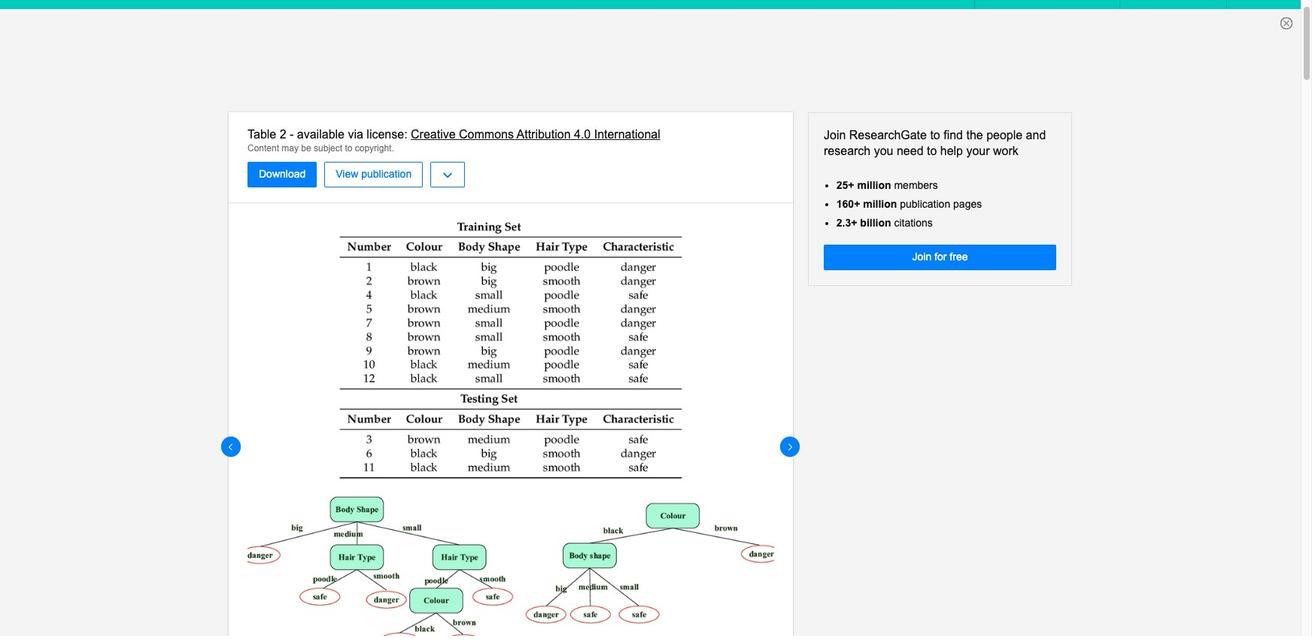 Task type: describe. For each thing, give the bounding box(es) containing it.
join for join for free
[[913, 251, 932, 263]]

citations
[[895, 217, 933, 229]]

attribution
[[517, 128, 571, 141]]

commons
[[459, 128, 514, 141]]

publication inside view publication link
[[362, 168, 412, 180]]

table
[[248, 128, 276, 141]]

researchgate
[[850, 129, 927, 142]]

your
[[967, 144, 990, 157]]

international
[[594, 128, 661, 141]]

-
[[290, 128, 294, 141]]

1 vertical spatial million
[[864, 198, 898, 210]]

join researchgate to find the people and research you need to help your work
[[824, 129, 1047, 157]]

join for join researchgate to find the people and research you need to help your work
[[824, 129, 846, 142]]

join for free link
[[824, 245, 1057, 270]]

25+
[[837, 179, 855, 191]]

to left find
[[931, 129, 941, 142]]

for
[[935, 251, 947, 263]]

view publication link
[[325, 162, 423, 188]]

find
[[944, 129, 964, 142]]

license:
[[367, 128, 408, 141]]

2.3+
[[837, 217, 858, 229]]

4.0
[[574, 128, 591, 141]]

download
[[259, 168, 306, 180]]

creative
[[411, 128, 456, 141]]

may
[[282, 143, 299, 153]]

people
[[987, 129, 1023, 142]]

available
[[297, 128, 345, 141]]

25+ million members 160+ million publication pages 2.3+ billion citations
[[837, 179, 983, 229]]

download link
[[248, 162, 317, 188]]



Task type: locate. For each thing, give the bounding box(es) containing it.
view publication
[[336, 168, 412, 180]]

to
[[931, 129, 941, 142], [345, 143, 353, 153], [927, 144, 937, 157]]

join
[[824, 129, 846, 142], [913, 251, 932, 263]]

via
[[348, 128, 363, 141]]

main content
[[0, 112, 1302, 636]]

to down via
[[345, 143, 353, 153]]

1 vertical spatial publication
[[900, 198, 951, 210]]

publication down copyright.
[[362, 168, 412, 180]]

main content containing table 2
[[0, 112, 1302, 636]]

million right 25+
[[858, 179, 892, 191]]

help
[[941, 144, 964, 157]]

content
[[248, 143, 279, 153]]

and
[[1026, 129, 1047, 142]]

1 horizontal spatial publication
[[900, 198, 951, 210]]

research
[[824, 144, 871, 157]]

the
[[967, 129, 984, 142]]

join for free
[[913, 251, 968, 263]]

publication down members
[[900, 198, 951, 210]]

members
[[895, 179, 939, 191]]

publication
[[362, 168, 412, 180], [900, 198, 951, 210]]

to inside table 2 - available via license: creative commons attribution 4.0 international content may be subject to copyright.
[[345, 143, 353, 153]]

experimental dataset based on family dogs' characteristic. image
[[248, 222, 775, 636]]

you
[[874, 144, 894, 157]]

need
[[897, 144, 924, 157]]

pages
[[954, 198, 983, 210]]

creative commons attribution 4.0 international link
[[411, 128, 661, 141]]

160+
[[837, 198, 861, 210]]

to left 'help'
[[927, 144, 937, 157]]

view
[[336, 168, 359, 180]]

2
[[280, 128, 286, 141]]

free
[[950, 251, 968, 263]]

0 vertical spatial publication
[[362, 168, 412, 180]]

work
[[994, 144, 1019, 157]]

join inside join researchgate to find the people and research you need to help your work
[[824, 129, 846, 142]]

copyright.
[[355, 143, 394, 153]]

0 horizontal spatial publication
[[362, 168, 412, 180]]

0 vertical spatial million
[[858, 179, 892, 191]]

join left for
[[913, 251, 932, 263]]

publication inside 25+ million members 160+ million publication pages 2.3+ billion citations
[[900, 198, 951, 210]]

join up research
[[824, 129, 846, 142]]

1 vertical spatial join
[[913, 251, 932, 263]]

0 vertical spatial join
[[824, 129, 846, 142]]

table 2 - available via license: creative commons attribution 4.0 international content may be subject to copyright.
[[248, 128, 661, 153]]

0 horizontal spatial join
[[824, 129, 846, 142]]

subject
[[314, 143, 343, 153]]

million
[[858, 179, 892, 191], [864, 198, 898, 210]]

1 horizontal spatial join
[[913, 251, 932, 263]]

billion
[[861, 217, 892, 229]]

be
[[301, 143, 311, 153]]

million up billion
[[864, 198, 898, 210]]



Task type: vqa. For each thing, say whether or not it's contained in the screenshot.


